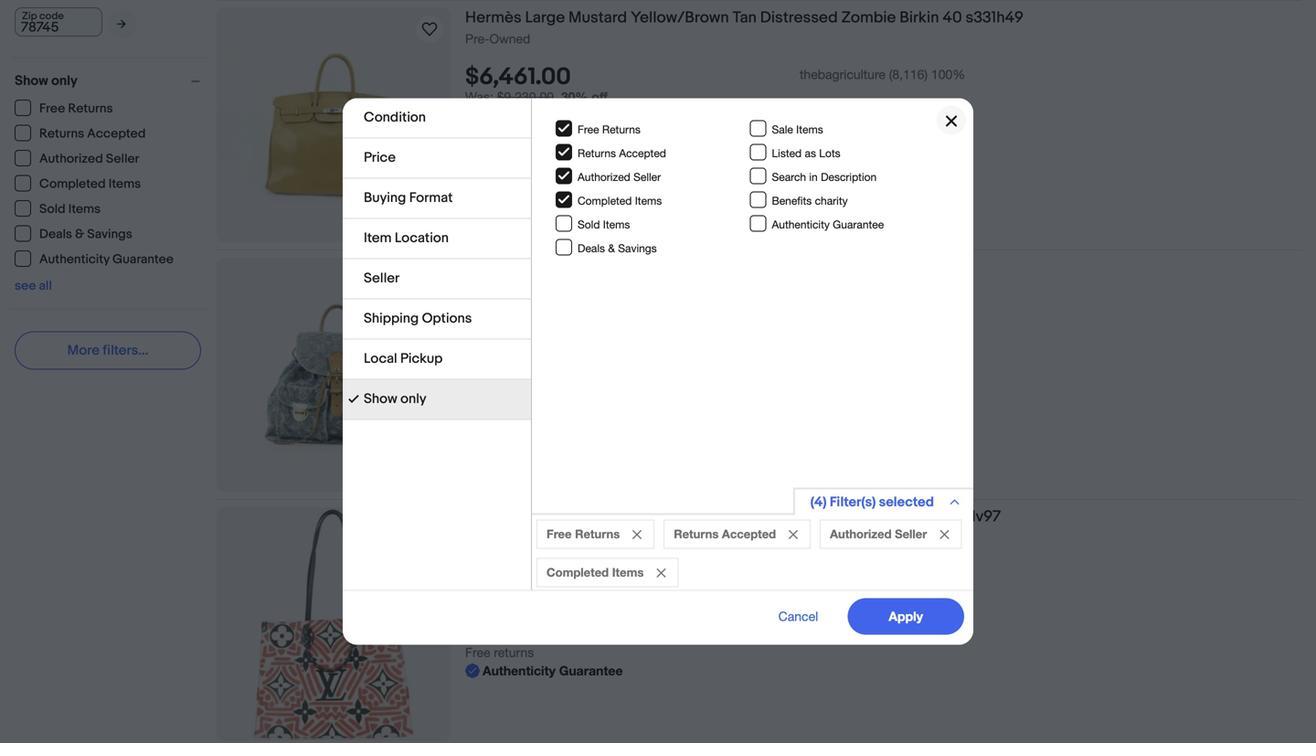 Task type: describe. For each thing, give the bounding box(es) containing it.
bids
[[476, 590, 501, 606]]

gm for backpack
[[766, 258, 792, 277]]

only inside tab
[[401, 391, 427, 407]]

hermès large mustard yellow/brown tan distressed zombie birkin 40 s331h49 link
[[465, 8, 1302, 31]]

items down the authorized seller link
[[109, 176, 141, 192]]

free inside free returns authenticity guarantee
[[465, 645, 491, 660]]

filter(s)
[[830, 494, 876, 511]]

sac
[[692, 258, 719, 277]]

condition
[[364, 109, 426, 126]]

·
[[504, 590, 508, 606]]

louis vuitton limited red monogram crafty onthego gm 2way tote 910lv97
[[465, 508, 1001, 527]]

items up the as
[[797, 123, 824, 136]]

38m
[[529, 341, 555, 356]]

1 horizontal spatial &
[[608, 242, 615, 254]]

0 vertical spatial only
[[51, 73, 78, 89]]

cancel button
[[758, 598, 839, 635]]

hermès large mustard yellow/brown tan distressed zombie birkin 40 s331h49 image
[[217, 47, 451, 203]]

buying
[[364, 190, 406, 206]]

& inside "link"
[[75, 227, 84, 242]]

apply
[[889, 609, 924, 624]]

local pickup
[[364, 351, 443, 367]]

returns down off
[[602, 123, 641, 136]]

completed items link
[[15, 175, 142, 192]]

authenticity inside free returns authenticity guarantee
[[483, 664, 556, 679]]

off
[[592, 89, 608, 104]]

$6,150.00
[[465, 563, 570, 591]]

red
[[617, 508, 646, 527]]

guarantee inside thebagriculture (8,116) 100% was: $9,230.00 30% off or best offer free shipping free returns authenticity guarantee 27 watchers
[[559, 162, 623, 178]]

search in description
[[772, 170, 877, 183]]

1 vertical spatial left
[[552, 590, 571, 606]]

sold items link
[[15, 200, 102, 217]]

1 horizontal spatial authorized seller
[[578, 170, 661, 183]]

pre- for $6,461.00
[[465, 31, 490, 46]]

more filters... button
[[15, 331, 201, 370]]

0 horizontal spatial show only
[[15, 73, 78, 89]]

options
[[422, 310, 472, 327]]

vuitton for limited
[[506, 508, 558, 527]]

returns accepted link
[[15, 125, 147, 142]]

0 horizontal spatial accepted
[[87, 126, 146, 142]]

910lv97
[[948, 508, 1001, 527]]

benefits charity
[[772, 194, 848, 207]]

show only inside tab
[[364, 391, 427, 407]]

or inside 6h 38m left or best offer free shipping free returns
[[465, 359, 477, 374]]

deals inside "link"
[[39, 227, 72, 242]]

tan
[[733, 8, 757, 27]]

deals & savings inside "link"
[[39, 227, 132, 242]]

authorized seller link
[[15, 150, 140, 167]]

remove filter - show only - free returns image
[[633, 530, 642, 540]]

louis for louis vuitton limited red monogram crafty onthego gm 2way tote 910lv97
[[465, 508, 503, 527]]

$6,461.00
[[465, 63, 571, 92]]

tote
[[914, 508, 945, 527]]

completed inside completed items link
[[39, 176, 106, 192]]

louis vuitton  monogram denim sac a dos gm backpack 934lvs415 heading
[[465, 258, 940, 277]]

(8,116)
[[890, 67, 928, 82]]

sold inside sold items link
[[39, 202, 65, 217]]

savings inside dialog
[[618, 242, 657, 254]]

more
[[67, 342, 100, 359]]

$9,230.00
[[497, 89, 554, 104]]

40
[[943, 8, 963, 27]]

6h
[[511, 341, 526, 356]]

items up '05:16'
[[612, 566, 644, 580]]

0 horizontal spatial authenticity guarantee
[[39, 252, 174, 267]]

crafty
[[731, 508, 775, 527]]

guarantee inside free returns authenticity guarantee
[[559, 664, 623, 679]]

location
[[395, 230, 449, 246]]

offer inside 6h 38m left or best offer free shipping free returns
[[510, 359, 538, 374]]

item location
[[364, 230, 449, 246]]

1 horizontal spatial deals & savings
[[578, 242, 657, 254]]

backpack
[[795, 258, 866, 277]]

sale items
[[772, 123, 824, 136]]

2 vertical spatial completed items
[[547, 566, 644, 580]]

description
[[821, 170, 877, 183]]

in
[[810, 170, 818, 183]]

(4) filter(s) selected button
[[794, 488, 974, 515]]

2 horizontal spatial returns accepted
[[674, 527, 776, 541]]

0 vertical spatial completed items
[[39, 176, 141, 192]]

Authenticity Guarantee text field
[[465, 662, 623, 681]]

(4)
[[811, 494, 827, 511]]

best inside thebagriculture (8,116) 100% was: $9,230.00 30% off or best offer free shipping free returns authenticity guarantee 27 watchers
[[481, 108, 507, 123]]

buying format
[[364, 190, 453, 206]]

pickup
[[401, 351, 443, 367]]

denim
[[642, 258, 688, 277]]

shipping
[[364, 310, 419, 327]]

was:
[[465, 89, 494, 104]]

format
[[409, 190, 453, 206]]

guarantee inside authenticity guarantee link
[[112, 252, 174, 267]]

0 vertical spatial authorized seller
[[39, 151, 139, 167]]

0 bids · 7h 9m left (today 05:16 pm)
[[465, 590, 678, 606]]

louis vuitton  monogram denim sac a dos gm backpack 934lvs415 pre-owned
[[465, 258, 940, 296]]

local
[[364, 351, 397, 367]]

louis vuitton  monogram denim sac a dos gm backpack 934lvs415 link
[[465, 258, 1302, 280]]

0
[[465, 590, 473, 606]]

as
[[805, 147, 817, 159]]

cancel
[[779, 609, 819, 624]]

remove filter - show only - authorized seller image
[[940, 530, 949, 540]]

deals & savings link
[[15, 225, 133, 242]]

100%
[[932, 67, 966, 82]]

hermès large mustard yellow/brown tan distressed zombie birkin 40 s331h49 pre-owned
[[465, 8, 1024, 46]]

returns up authenticity guarantee text field
[[578, 147, 616, 159]]

dos
[[734, 258, 763, 277]]

pre- for $5,370.00
[[465, 281, 490, 296]]

benefits
[[772, 194, 812, 207]]

2 horizontal spatial authorized
[[830, 527, 892, 541]]

louis vuitton limited red monogram crafty onthego gm 2way tote 910lv97 image
[[252, 508, 416, 742]]

charity
[[815, 194, 848, 207]]

watchers
[[483, 181, 540, 196]]

1 horizontal spatial returns accepted
[[578, 147, 667, 159]]

best inside 6h 38m left or best offer free shipping free returns
[[481, 359, 507, 374]]

returns up returns accepted link
[[68, 101, 113, 117]]

returns down louis vuitton limited red monogram crafty onthego gm 2way tote 910lv97 heading
[[674, 527, 719, 541]]

or inside thebagriculture (8,116) 100% was: $9,230.00 30% off or best offer free shipping free returns authenticity guarantee 27 watchers
[[465, 108, 477, 123]]

hermès large mustard yellow/brown tan distressed zombie birkin 40 s331h49 heading
[[465, 8, 1024, 27]]

birkin
[[900, 8, 940, 27]]

(today
[[575, 590, 615, 606]]

9m
[[529, 590, 548, 606]]

tab list inside dialog
[[343, 98, 531, 420]]

shipping inside thebagriculture (8,116) 100% was: $9,230.00 30% off or best offer free shipping free returns authenticity guarantee 27 watchers
[[494, 126, 543, 141]]

filters...
[[103, 342, 148, 359]]

mustard
[[569, 8, 627, 27]]

see all button
[[15, 278, 52, 294]]

1 vertical spatial accepted
[[619, 147, 667, 159]]



Task type: locate. For each thing, give the bounding box(es) containing it.
tab list containing condition
[[343, 98, 531, 420]]

authenticity down 7h
[[483, 664, 556, 679]]

0 vertical spatial shipping
[[494, 126, 543, 141]]

vuitton inside louis vuitton limited red monogram crafty onthego gm 2way tote 910lv97 link
[[506, 508, 558, 527]]

selected
[[879, 494, 935, 511]]

authenticity down 'benefits'
[[772, 218, 830, 231]]

0 horizontal spatial &
[[75, 227, 84, 242]]

1 vertical spatial offer
[[510, 359, 538, 374]]

dialog containing condition
[[0, 0, 1317, 743]]

0 vertical spatial accepted
[[87, 126, 146, 142]]

monogram inside louis vuitton  monogram denim sac a dos gm backpack 934lvs415 pre-owned
[[561, 258, 639, 277]]

0 horizontal spatial deals & savings
[[39, 227, 132, 242]]

1 vertical spatial best
[[481, 359, 507, 374]]

show inside tab
[[364, 391, 398, 407]]

2 horizontal spatial accepted
[[722, 527, 776, 541]]

sold
[[39, 202, 65, 217], [578, 218, 600, 231]]

None text field
[[15, 7, 102, 37]]

0 vertical spatial show only
[[15, 73, 78, 89]]

completed down the authorized seller link
[[39, 176, 106, 192]]

returns accepted down louis vuitton limited red monogram crafty onthego gm 2way tote 910lv97 heading
[[674, 527, 776, 541]]

2 vertical spatial completed
[[547, 566, 609, 580]]

returns accepted down off
[[578, 147, 667, 159]]

1 vertical spatial only
[[401, 391, 427, 407]]

sold up deals & savings "link"
[[39, 202, 65, 217]]

0 vertical spatial sold
[[39, 202, 65, 217]]

0 vertical spatial monogram
[[561, 258, 639, 277]]

05:16
[[618, 590, 650, 606]]

0 vertical spatial or
[[465, 108, 477, 123]]

tab list
[[343, 98, 531, 420]]

monogram inside louis vuitton limited red monogram crafty onthego gm 2way tote 910lv97 link
[[650, 508, 727, 527]]

0 horizontal spatial monogram
[[561, 258, 639, 277]]

0 horizontal spatial gm
[[766, 258, 792, 277]]

authorized seller
[[39, 151, 139, 167], [578, 170, 661, 183], [830, 527, 927, 541]]

0 vertical spatial authorized
[[39, 151, 103, 167]]

louis inside louis vuitton  monogram denim sac a dos gm backpack 934lvs415 pre-owned
[[465, 258, 503, 277]]

offer down the 6h
[[510, 359, 538, 374]]

sold items
[[39, 202, 101, 217], [578, 218, 630, 231]]

0 vertical spatial completed
[[39, 176, 106, 192]]

sold down authenticity guarantee text field
[[578, 218, 600, 231]]

guarantee down off
[[559, 162, 623, 178]]

0 horizontal spatial only
[[51, 73, 78, 89]]

1 horizontal spatial monogram
[[650, 508, 727, 527]]

2 returns from the top
[[494, 396, 534, 411]]

louis vuitton  monogram denim sac a dos gm backpack 934lvs415 image
[[217, 297, 451, 453]]

1 vertical spatial gm
[[845, 508, 871, 527]]

1 horizontal spatial savings
[[618, 242, 657, 254]]

deals down authenticity guarantee text field
[[578, 242, 605, 254]]

free returns up returns accepted link
[[39, 101, 113, 117]]

only
[[51, 73, 78, 89], [401, 391, 427, 407]]

gm for 2way
[[845, 508, 871, 527]]

zombie
[[842, 8, 897, 27]]

1 vertical spatial returns
[[494, 396, 534, 411]]

vuitton left limited at the bottom left
[[506, 508, 558, 527]]

0 vertical spatial free returns
[[39, 101, 113, 117]]

authenticity
[[483, 162, 556, 178], [772, 218, 830, 231], [39, 252, 110, 267], [483, 664, 556, 679]]

authenticity up watchers
[[483, 162, 556, 178]]

gm
[[766, 258, 792, 277], [845, 508, 871, 527]]

1 shipping from the top
[[494, 126, 543, 141]]

savings up authenticity guarantee link on the top left of the page
[[87, 227, 132, 242]]

2 vertical spatial returns
[[494, 645, 534, 660]]

monogram left denim
[[561, 258, 639, 277]]

remove filter - show only - completed items image
[[657, 569, 666, 578]]

1 horizontal spatial gm
[[845, 508, 871, 527]]

louis vuitton limited red monogram crafty onthego gm 2way tote 910lv97 link
[[465, 508, 1302, 530]]

all
[[39, 278, 52, 294]]

1 vertical spatial louis
[[465, 508, 503, 527]]

authorized seller up completed items link
[[39, 151, 139, 167]]

accepted
[[87, 126, 146, 142], [619, 147, 667, 159], [722, 527, 776, 541]]

authorized down off
[[578, 170, 631, 183]]

gm inside louis vuitton  monogram denim sac a dos gm backpack 934lvs415 pre-owned
[[766, 258, 792, 277]]

authenticity down deals & savings "link"
[[39, 252, 110, 267]]

louis
[[465, 258, 503, 277], [465, 508, 503, 527]]

owned inside hermès large mustard yellow/brown tan distressed zombie birkin 40 s331h49 pre-owned
[[490, 31, 531, 46]]

shipping down the 6h
[[494, 377, 543, 392]]

completed items up "(today"
[[547, 566, 644, 580]]

sold items down authenticity guarantee text field
[[578, 218, 630, 231]]

pre- up 'options'
[[465, 281, 490, 296]]

items
[[797, 123, 824, 136], [109, 176, 141, 192], [635, 194, 662, 207], [68, 202, 101, 217], [603, 218, 630, 231], [612, 566, 644, 580]]

0 vertical spatial sold items
[[39, 202, 101, 217]]

1 vertical spatial shipping
[[494, 377, 543, 392]]

filter applied image
[[348, 394, 359, 405]]

1 louis from the top
[[465, 258, 503, 277]]

1 horizontal spatial accepted
[[619, 147, 667, 159]]

&
[[75, 227, 84, 242], [608, 242, 615, 254]]

1 horizontal spatial sold items
[[578, 218, 630, 231]]

price
[[364, 150, 396, 166]]

vuitton up $5,370.00
[[506, 258, 558, 277]]

0 vertical spatial owned
[[490, 31, 531, 46]]

large
[[525, 8, 565, 27]]

0 vertical spatial returns
[[494, 144, 534, 159]]

apply button
[[848, 598, 965, 635]]

completed up the 0 bids · 7h 9m left (today 05:16 pm)
[[547, 566, 609, 580]]

best down $5,370.00
[[481, 359, 507, 374]]

deals & savings up denim
[[578, 242, 657, 254]]

2 vertical spatial accepted
[[722, 527, 776, 541]]

best down was:
[[481, 108, 507, 123]]

authorized up completed items link
[[39, 151, 103, 167]]

27
[[465, 181, 480, 196]]

completed items up denim
[[578, 194, 662, 207]]

0 vertical spatial vuitton
[[506, 258, 558, 277]]

1 vertical spatial vuitton
[[506, 508, 558, 527]]

pre-
[[465, 31, 490, 46], [465, 281, 490, 296]]

$5,370.00
[[465, 313, 575, 341]]

authorized down filter(s)
[[830, 527, 892, 541]]

shipping down $9,230.00
[[494, 126, 543, 141]]

show only
[[15, 73, 78, 89], [364, 391, 427, 407]]

30%
[[561, 89, 588, 104]]

show only tab
[[343, 380, 531, 420]]

sale
[[772, 123, 794, 136]]

dialog
[[0, 0, 1317, 743]]

sold items up deals & savings "link"
[[39, 202, 101, 217]]

0 horizontal spatial sold
[[39, 202, 65, 217]]

a
[[722, 258, 731, 277]]

2 best from the top
[[481, 359, 507, 374]]

vuitton inside louis vuitton  monogram denim sac a dos gm backpack 934lvs415 pre-owned
[[506, 258, 558, 277]]

gm right dos
[[766, 258, 792, 277]]

authorized
[[39, 151, 103, 167], [578, 170, 631, 183], [830, 527, 892, 541]]

listed as lots
[[772, 147, 841, 159]]

items up denim
[[635, 194, 662, 207]]

1 vertical spatial completed items
[[578, 194, 662, 207]]

lots
[[820, 147, 841, 159]]

offer down $9,230.00
[[510, 108, 538, 123]]

1 vuitton from the top
[[506, 258, 558, 277]]

0 vertical spatial louis
[[465, 258, 503, 277]]

listed
[[772, 147, 802, 159]]

0 vertical spatial pre-
[[465, 31, 490, 46]]

2 vertical spatial authorized
[[830, 527, 892, 541]]

deals down sold items link
[[39, 227, 72, 242]]

0 horizontal spatial authorized seller
[[39, 151, 139, 167]]

show only button
[[15, 73, 208, 89]]

returns
[[494, 144, 534, 159], [494, 396, 534, 411], [494, 645, 534, 660]]

1 horizontal spatial authorized
[[578, 170, 631, 183]]

guarantee down deals & savings "link"
[[112, 252, 174, 267]]

shipping options
[[364, 310, 472, 327]]

authorized seller down 2way
[[830, 527, 927, 541]]

owned for $6,461.00
[[490, 31, 531, 46]]

1 vertical spatial or
[[465, 359, 477, 374]]

s331h49
[[966, 8, 1024, 27]]

authenticity guarantee inside dialog
[[772, 218, 884, 231]]

934lvs415
[[869, 258, 940, 277]]

free returns down off
[[578, 123, 641, 136]]

2 louis from the top
[[465, 508, 503, 527]]

guarantee inside dialog
[[833, 218, 884, 231]]

completed items down the authorized seller link
[[39, 176, 141, 192]]

0 horizontal spatial returns accepted
[[39, 126, 146, 142]]

guarantee down charity
[[833, 218, 884, 231]]

deals
[[39, 227, 72, 242], [578, 242, 605, 254]]

monogram right the red
[[650, 508, 727, 527]]

2 shipping from the top
[[494, 377, 543, 392]]

returns inside free returns authenticity guarantee
[[494, 645, 534, 660]]

1 vertical spatial authorized seller
[[578, 170, 661, 183]]

1 vertical spatial show only
[[364, 391, 427, 407]]

completed down authenticity guarantee text field
[[578, 194, 632, 207]]

2 vertical spatial free returns
[[547, 527, 620, 541]]

only down pickup
[[401, 391, 427, 407]]

1 returns from the top
[[494, 144, 534, 159]]

1 horizontal spatial sold
[[578, 218, 600, 231]]

1 vertical spatial free returns
[[578, 123, 641, 136]]

returns accepted
[[39, 126, 146, 142], [578, 147, 667, 159], [674, 527, 776, 541]]

remove filter - show only - returns accepted image
[[789, 530, 798, 540]]

0 horizontal spatial authorized
[[39, 151, 103, 167]]

yellow/brown
[[631, 8, 729, 27]]

see all
[[15, 278, 52, 294]]

2 horizontal spatial authorized seller
[[830, 527, 927, 541]]

0 vertical spatial best
[[481, 108, 507, 123]]

gm left 2way
[[845, 508, 871, 527]]

authenticity guarantee link
[[15, 251, 175, 267]]

free returns authenticity guarantee
[[465, 645, 623, 679]]

0 vertical spatial show
[[15, 73, 48, 89]]

1 horizontal spatial only
[[401, 391, 427, 407]]

savings
[[87, 227, 132, 242], [618, 242, 657, 254]]

1 vertical spatial authenticity guarantee
[[39, 252, 174, 267]]

1 offer from the top
[[510, 108, 538, 123]]

deals & savings
[[39, 227, 132, 242], [578, 242, 657, 254]]

items down authenticity guarantee text field
[[603, 218, 630, 231]]

0 vertical spatial left
[[559, 341, 578, 356]]

onthego
[[778, 508, 842, 527]]

authenticity guarantee down charity
[[772, 218, 884, 231]]

3 returns from the top
[[494, 645, 534, 660]]

authenticity inside thebagriculture (8,116) 100% was: $9,230.00 30% off or best offer free shipping free returns authenticity guarantee 27 watchers
[[483, 162, 556, 178]]

1 or from the top
[[465, 108, 477, 123]]

pre- down hermès at the top
[[465, 31, 490, 46]]

owned inside louis vuitton  monogram denim sac a dos gm backpack 934lvs415 pre-owned
[[490, 281, 531, 296]]

search
[[772, 170, 807, 183]]

authorized seller down off
[[578, 170, 661, 183]]

1 best from the top
[[481, 108, 507, 123]]

2 vuitton from the top
[[506, 508, 558, 527]]

savings up denim
[[618, 242, 657, 254]]

guarantee
[[559, 162, 623, 178], [833, 218, 884, 231], [112, 252, 174, 267], [559, 664, 623, 679]]

or down was:
[[465, 108, 477, 123]]

0 horizontal spatial sold items
[[39, 202, 101, 217]]

returns inside 6h 38m left or best offer free shipping free returns
[[494, 396, 534, 411]]

returns accepted up the authorized seller link
[[39, 126, 146, 142]]

1 horizontal spatial show only
[[364, 391, 427, 407]]

2 or from the top
[[465, 359, 477, 374]]

louis up $6,150.00
[[465, 508, 503, 527]]

2 pre- from the top
[[465, 281, 490, 296]]

show only up the free returns link
[[15, 73, 78, 89]]

owned down hermès at the top
[[490, 31, 531, 46]]

items down completed items link
[[68, 202, 101, 217]]

1 pre- from the top
[[465, 31, 490, 46]]

1 vertical spatial sold items
[[578, 218, 630, 231]]

deals & savings up authenticity guarantee link on the top left of the page
[[39, 227, 132, 242]]

returns inside thebagriculture (8,116) 100% was: $9,230.00 30% off or best offer free shipping free returns authenticity guarantee 27 watchers
[[494, 144, 534, 159]]

completed
[[39, 176, 106, 192], [578, 194, 632, 207], [547, 566, 609, 580]]

1 horizontal spatial authenticity guarantee
[[772, 218, 884, 231]]

1 vertical spatial owned
[[490, 281, 531, 296]]

free returns
[[39, 101, 113, 117], [578, 123, 641, 136], [547, 527, 620, 541]]

returns up authenticity guarantee text box
[[494, 645, 534, 660]]

shipping
[[494, 126, 543, 141], [494, 377, 543, 392]]

0 vertical spatial offer
[[510, 108, 538, 123]]

shipping inside 6h 38m left or best offer free shipping free returns
[[494, 377, 543, 392]]

1 vertical spatial authorized
[[578, 170, 631, 183]]

0 horizontal spatial show
[[15, 73, 48, 89]]

0 vertical spatial gm
[[766, 258, 792, 277]]

1 vertical spatial monogram
[[650, 508, 727, 527]]

guarantee down "(today"
[[559, 664, 623, 679]]

1 vertical spatial completed
[[578, 194, 632, 207]]

1 owned from the top
[[490, 31, 531, 46]]

2 owned from the top
[[490, 281, 531, 296]]

2 vertical spatial returns accepted
[[674, 527, 776, 541]]

item
[[364, 230, 392, 246]]

free returns down limited at the bottom left
[[547, 527, 620, 541]]

owned for $5,370.00
[[490, 281, 531, 296]]

apply within filter image
[[117, 18, 126, 30]]

watch hermès large mustard yellow/brown tan distressed zombie birkin 40 s331h49 image
[[419, 18, 441, 40]]

more filters...
[[67, 342, 148, 359]]

1 horizontal spatial show
[[364, 391, 398, 407]]

7h
[[511, 590, 526, 606]]

best
[[481, 108, 507, 123], [481, 359, 507, 374]]

show
[[15, 73, 48, 89], [364, 391, 398, 407]]

1 vertical spatial show
[[364, 391, 398, 407]]

louis up 'options'
[[465, 258, 503, 277]]

authenticity guarantee down deals & savings "link"
[[39, 252, 174, 267]]

(4) filter(s) selected
[[811, 494, 935, 511]]

sold items inside dialog
[[578, 218, 630, 231]]

only up the free returns link
[[51, 73, 78, 89]]

returns up authenticity guarantee text field
[[494, 144, 534, 159]]

0 horizontal spatial savings
[[87, 227, 132, 242]]

0 vertical spatial authenticity guarantee
[[772, 218, 884, 231]]

pre- inside louis vuitton  monogram denim sac a dos gm backpack 934lvs415 pre-owned
[[465, 281, 490, 296]]

vuitton for monogram
[[506, 258, 558, 277]]

1 vertical spatial sold
[[578, 218, 600, 231]]

louis vuitton limited red monogram crafty onthego gm 2way tote 910lv97 heading
[[465, 508, 1001, 527]]

pre- inside hermès large mustard yellow/brown tan distressed zombie birkin 40 s331h49 pre-owned
[[465, 31, 490, 46]]

completed items
[[39, 176, 141, 192], [578, 194, 662, 207], [547, 566, 644, 580]]

or
[[465, 108, 477, 123], [465, 359, 477, 374]]

left inside 6h 38m left or best offer free shipping free returns
[[559, 341, 578, 356]]

savings inside "link"
[[87, 227, 132, 242]]

or up show only tab
[[465, 359, 477, 374]]

1 horizontal spatial deals
[[578, 242, 605, 254]]

distressed
[[761, 8, 838, 27]]

returns down the 6h
[[494, 396, 534, 411]]

2way
[[875, 508, 910, 527]]

deals inside dialog
[[578, 242, 605, 254]]

1 vertical spatial pre-
[[465, 281, 490, 296]]

show right 'filter applied' icon
[[364, 391, 398, 407]]

left right 9m
[[552, 590, 571, 606]]

Authenticity Guarantee text field
[[465, 161, 623, 179]]

pm)
[[654, 590, 678, 606]]

show up the free returns link
[[15, 73, 48, 89]]

hermès
[[465, 8, 522, 27]]

returns down limited at the bottom left
[[575, 527, 620, 541]]

returns down the free returns link
[[39, 126, 84, 142]]

free returns link
[[15, 100, 114, 117]]

see
[[15, 278, 36, 294]]

seller
[[106, 151, 139, 167], [634, 170, 661, 183], [364, 270, 400, 287], [895, 527, 927, 541]]

1 vertical spatial returns accepted
[[578, 147, 667, 159]]

2 offer from the top
[[510, 359, 538, 374]]

2 vertical spatial authorized seller
[[830, 527, 927, 541]]

0 vertical spatial returns accepted
[[39, 126, 146, 142]]

show only down local pickup
[[364, 391, 427, 407]]

owned up $5,370.00
[[490, 281, 531, 296]]

left right 38m
[[559, 341, 578, 356]]

offer inside thebagriculture (8,116) 100% was: $9,230.00 30% off or best offer free shipping free returns authenticity guarantee 27 watchers
[[510, 108, 538, 123]]

louis for louis vuitton  monogram denim sac a dos gm backpack 934lvs415 pre-owned
[[465, 258, 503, 277]]

0 horizontal spatial deals
[[39, 227, 72, 242]]



Task type: vqa. For each thing, say whether or not it's contained in the screenshot.
Louis Vuitton  Monogram Denim Sac A Dos Gm Backpack 934Lvs415 Pre-Owned
yes



